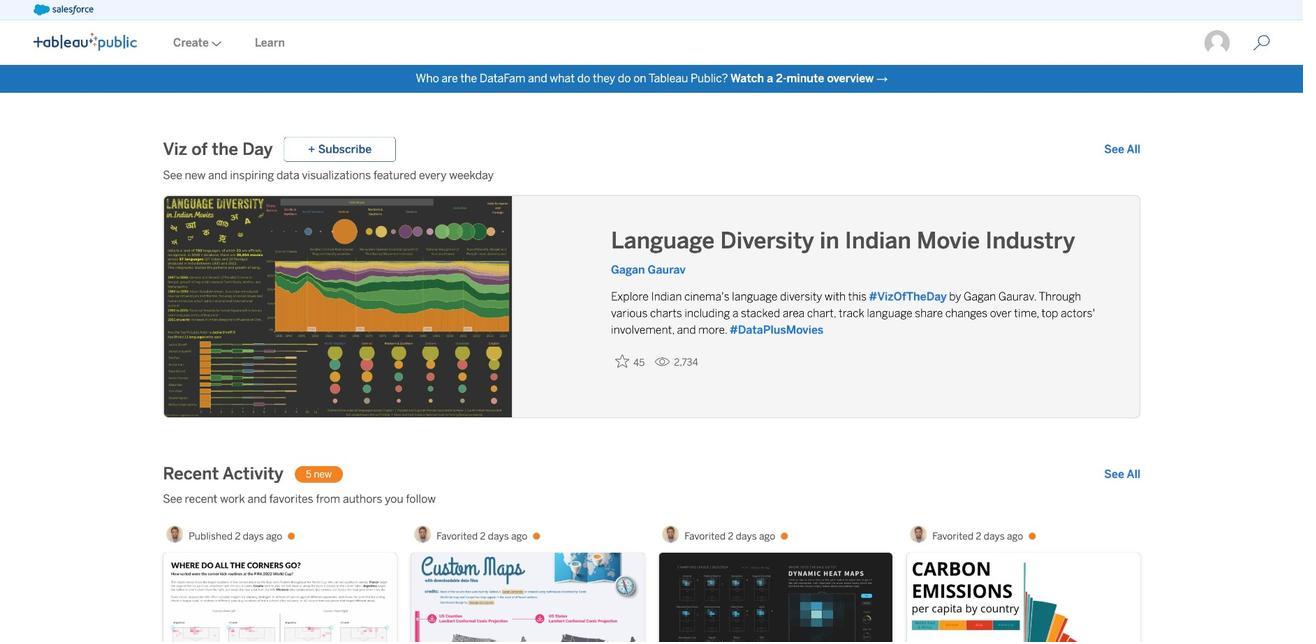 Task type: vqa. For each thing, say whether or not it's contained in the screenshot.
Clear Sheet image
no



Task type: describe. For each thing, give the bounding box(es) containing it.
workbook thumbnail image for first ben norland icon from the right
[[659, 553, 893, 643]]

1 ben norland image from the left
[[166, 526, 183, 543]]

2 ben norland image from the left
[[910, 526, 927, 543]]

workbook thumbnail image for 2nd ben norland icon from the right
[[163, 553, 397, 643]]

see all recent activity element
[[1105, 466, 1141, 483]]

workbook thumbnail image for first ben norland image from the right
[[907, 553, 1141, 643]]

recent activity heading
[[163, 464, 284, 486]]

viz of the day heading
[[163, 138, 273, 161]]



Task type: locate. For each thing, give the bounding box(es) containing it.
0 horizontal spatial ben norland image
[[166, 526, 183, 543]]

tableau public viz of the day image
[[164, 197, 513, 420]]

ben norland image
[[414, 526, 431, 543], [910, 526, 927, 543]]

1 ben norland image from the left
[[414, 526, 431, 543]]

2 ben norland image from the left
[[662, 526, 679, 543]]

salesforce logo image
[[34, 4, 93, 15]]

4 workbook thumbnail image from the left
[[907, 553, 1141, 643]]

workbook thumbnail image
[[163, 553, 397, 643], [411, 553, 645, 643], [659, 553, 893, 643], [907, 553, 1141, 643]]

go to search image
[[1237, 35, 1287, 51]]

workbook thumbnail image for first ben norland image
[[411, 553, 645, 643]]

ben norland image
[[166, 526, 183, 543], [662, 526, 679, 543]]

see new and inspiring data visualizations featured every weekday element
[[163, 167, 1141, 184]]

see all viz of the day element
[[1105, 141, 1141, 158]]

see recent work and favorites from authors you follow element
[[163, 492, 1141, 508]]

logo image
[[34, 33, 137, 51]]

1 horizontal spatial ben norland image
[[662, 526, 679, 543]]

1 horizontal spatial ben norland image
[[910, 526, 927, 543]]

3 workbook thumbnail image from the left
[[659, 553, 893, 643]]

gary.orlando image
[[1204, 29, 1231, 57]]

Add Favorite button
[[611, 350, 649, 373]]

0 horizontal spatial ben norland image
[[414, 526, 431, 543]]

2 workbook thumbnail image from the left
[[411, 553, 645, 643]]

1 workbook thumbnail image from the left
[[163, 553, 397, 643]]

create image
[[209, 41, 221, 47]]

add favorite image
[[615, 354, 629, 368]]



